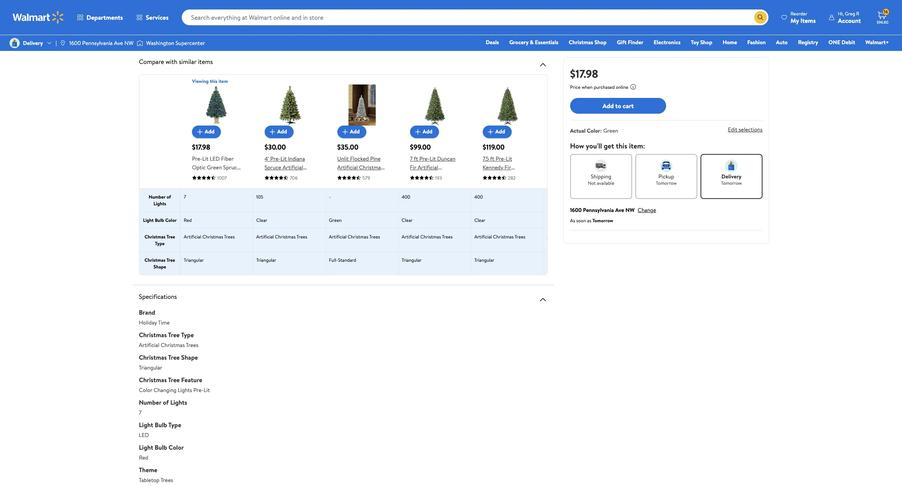 Task type: vqa. For each thing, say whether or not it's contained in the screenshot.


Task type: locate. For each thing, give the bounding box(es) containing it.
led down color-
[[507, 190, 517, 198]]

usb
[[364, 18, 375, 26]]

2 clear cell from the left
[[399, 212, 472, 229]]

add to cart image up the $35.00
[[341, 127, 350, 137]]

plug
[[346, 18, 357, 26]]

105
[[256, 194, 263, 200]]

tree inside christmas tree shape
[[166, 257, 175, 264]]

number
[[149, 194, 165, 200], [139, 399, 161, 407]]

1 vertical spatial delivery
[[722, 173, 742, 181]]

5 add button from the left
[[483, 126, 512, 138]]

1 artificial christmas trees cell from the left
[[181, 229, 253, 252]]

holiday inside $119.00 7.5 ft pre-lit kennedy fir artificial christmas tree, color- changing led lights, by holiday time
[[507, 198, 525, 206]]

led
[[148, 11, 159, 19], [242, 18, 252, 26], [210, 155, 220, 163], [424, 181, 434, 189], [507, 190, 517, 198], [139, 432, 149, 440]]

by inside the $99.00 7 ft pre-lit duncan fir artificial christmas tree, clear led lights, by holiday time
[[453, 181, 458, 189]]

0 horizontal spatial ave
[[114, 39, 123, 47]]

1 horizontal spatial fir
[[505, 164, 511, 171]]

ft inside $119.00 7.5 ft pre-lit kennedy fir artificial christmas tree, color- changing led lights, by holiday time
[[491, 155, 495, 163]]

0 horizontal spatial pennsylvania
[[82, 39, 113, 47]]

1600 for 1600 pennsylvania ave nw
[[69, 39, 81, 47]]

by right ft,
[[362, 172, 367, 180]]

2 ft from the left
[[491, 155, 495, 163]]

- cell
[[326, 189, 399, 212]]

1 vertical spatial 7
[[184, 194, 186, 200]]

add for $99.00
[[423, 128, 433, 136]]

connection.
[[376, 18, 404, 26]]

pre- inside brand holiday time christmas tree type artificial christmas trees christmas tree shape triangular christmas tree feature color changing lights pre-lit number of lights 7 light bulb type led light bulb color red theme tabletop trees
[[194, 387, 204, 395]]

0 horizontal spatial  image
[[9, 38, 20, 48]]

add to cart image for $17.98
[[195, 127, 205, 137]]

lit inside the $99.00 7 ft pre-lit duncan fir artificial christmas tree, clear led lights, by holiday time
[[430, 155, 436, 163]]

$30.00 4' pre-lit indiana spruce artificial christmas tree, clear incandescent lights, by holiday time
[[265, 142, 311, 206]]

pre- up kennedy
[[496, 155, 506, 163]]

add to cart image
[[195, 127, 205, 137], [268, 127, 277, 137], [341, 127, 350, 137], [413, 127, 423, 137]]

ft,
[[355, 172, 360, 180]]

viewing this item
[[192, 78, 228, 84]]

christmas inside $30.00 4' pre-lit indiana spruce artificial christmas tree, clear incandescent lights, by holiday time
[[265, 172, 289, 180]]

1 horizontal spatial green
[[329, 217, 342, 224]]

5 artificial christmas trees from the left
[[475, 234, 526, 240]]

0 vertical spatial nw
[[124, 39, 134, 47]]

green up "1007"
[[207, 164, 222, 171]]

0 horizontal spatial you
[[187, 32, 196, 40]]

add button up $30.00
[[265, 126, 294, 138]]

change button
[[638, 206, 657, 214]]

 image for 1600 pennsylvania ave nw
[[60, 40, 66, 46]]

400 cell down color-
[[472, 189, 544, 212]]

add button for $119.00
[[483, 126, 512, 138]]

1 horizontal spatial pennsylvania
[[584, 206, 615, 214]]

0 vertical spatial type
[[155, 240, 165, 247]]

pickup
[[659, 173, 675, 181]]

artificial inside $119.00 7.5 ft pre-lit kennedy fir artificial christmas tree, color- changing led lights, by holiday time
[[483, 172, 504, 180]]

color
[[588, 127, 601, 135], [165, 217, 177, 224], [139, 387, 152, 395], [169, 444, 184, 452]]

services button
[[130, 8, 175, 27]]

light bulb color row header
[[139, 212, 181, 229]]

bulb
[[155, 217, 164, 224], [155, 421, 167, 430], [155, 444, 167, 452]]

2 horizontal spatial lights,
[[483, 198, 499, 206]]

to inside led lit fiber optics continuously change colors for a festive holiday look. fiber optic lights are integrated with tree branches to beautifully illuminate your light weight ornaments and trimmings. low voltage led lights can be powered using a standard plug or usb connection.
[[443, 11, 448, 19]]

fiber inside $17.98 pre-lit led fiber optic green spruce artificial christmas tree, 32 in, multi- color, by holiday time
[[221, 155, 233, 163]]

tree, inside $30.00 4' pre-lit indiana spruce artificial christmas tree, clear incandescent lights, by holiday time
[[290, 172, 302, 180]]

nw left we
[[124, 39, 134, 47]]

artificial inside $17.98 pre-lit led fiber optic green spruce artificial christmas tree, 32 in, multi- color, by holiday time
[[192, 172, 213, 180]]

items
[[198, 57, 213, 66]]

2 add button from the left
[[265, 126, 294, 138]]

1 horizontal spatial ft
[[491, 155, 495, 163]]

nw inside the 1600 pennsylvania ave nw change as soon as tomorrow
[[626, 206, 635, 214]]

add up $119.00
[[496, 128, 506, 136]]

pre- down $99.00
[[420, 155, 430, 163]]

ft
[[414, 155, 418, 163], [491, 155, 495, 163]]

tree, left color-
[[483, 181, 495, 189]]

0 vertical spatial number
[[149, 194, 165, 200]]

pre- inside $119.00 7.5 ft pre-lit kennedy fir artificial christmas tree, color- changing led lights, by holiday time
[[496, 155, 506, 163]]

compare with similar items
[[139, 57, 213, 66]]

lights left can
[[253, 18, 266, 26]]

add button for $17.98
[[192, 126, 221, 138]]

see
[[490, 32, 499, 40]]

0 vertical spatial delivery
[[23, 39, 43, 47]]

specifications image
[[539, 295, 548, 305]]

a right using
[[320, 18, 323, 26]]

1 spruce from the left
[[223, 164, 240, 171]]

deals
[[486, 38, 499, 46]]

2 vertical spatial bulb
[[155, 444, 167, 452]]

add to cart image up $99.00
[[413, 127, 423, 137]]

with left tree
[[398, 11, 408, 19]]

1 horizontal spatial 1600
[[571, 206, 582, 214]]

add button inside $99.00 group
[[410, 126, 439, 138]]

add to cart image for $30.00
[[268, 127, 277, 137]]

1 horizontal spatial tomorrow
[[657, 180, 677, 187]]

tomorrow right as
[[593, 217, 614, 224]]

add for $35.00
[[350, 128, 360, 136]]

1 horizontal spatial red
[[184, 217, 192, 224]]

0 horizontal spatial tomorrow
[[593, 217, 614, 224]]

trees for 6th artificial christmas trees 'cell' from the right
[[224, 234, 235, 240]]

add button inside $17.98 group
[[192, 126, 221, 138]]

3 add to cart image from the left
[[341, 127, 350, 137]]

1 add to cart image from the left
[[195, 127, 205, 137]]

add button up the $35.00
[[338, 126, 366, 138]]

holiday inside $17.98 pre-lit led fiber optic green spruce artificial christmas tree, 32 in, multi- color, by holiday time
[[215, 190, 233, 198]]

2 horizontal spatial green
[[604, 127, 619, 135]]

christmas tree shape row header
[[139, 252, 181, 275]]

pennsylvania down "departments" dropdown button
[[82, 39, 113, 47]]

2 horizontal spatial tomorrow
[[722, 180, 743, 187]]

toy shop link
[[688, 38, 716, 47]]

shape up feature
[[181, 354, 198, 362]]

add to cart
[[603, 102, 635, 110]]

 image for delivery
[[9, 38, 20, 48]]

1 horizontal spatial $17.98
[[571, 66, 599, 81]]

green cell
[[326, 212, 399, 229]]

shop
[[595, 38, 607, 46], [701, 38, 713, 46]]

1 horizontal spatial 400
[[475, 194, 483, 200]]

tomorrow down intent image for delivery
[[722, 180, 743, 187]]

fir for $99.00
[[410, 164, 417, 171]]

2 vertical spatial to
[[616, 102, 622, 110]]

tomorrow inside the 1600 pennsylvania ave nw change as soon as tomorrow
[[593, 217, 614, 224]]

2 add to cart image from the left
[[268, 127, 277, 137]]

1 400 cell from the left
[[399, 189, 472, 212]]

viewing
[[192, 78, 209, 84]]

0 horizontal spatial fiber
[[221, 155, 233, 163]]

fashion link
[[744, 38, 770, 47]]

full cell
[[544, 252, 617, 275]]

2 you from the left
[[390, 32, 399, 40]]

time inside $17.98 pre-lit led fiber optic green spruce artificial christmas tree, 32 in, multi- color, by holiday time
[[192, 198, 204, 206]]

led inside the $99.00 7 ft pre-lit duncan fir artificial christmas tree, clear led lights, by holiday time
[[424, 181, 434, 189]]

led up "1007"
[[210, 155, 220, 163]]

1 horizontal spatial spruce
[[265, 164, 281, 171]]

1 vertical spatial 1600
[[571, 206, 582, 214]]

tree, up incandescent at the top of page
[[290, 172, 302, 180]]

full-
[[329, 257, 338, 264]]

0 horizontal spatial green
[[207, 164, 222, 171]]

tree, left 6
[[338, 172, 349, 180]]

by down incandescent at the top of page
[[282, 190, 287, 198]]

add up $30.00
[[277, 128, 287, 136]]

you right show
[[187, 32, 196, 40]]

1 horizontal spatial lights,
[[436, 181, 451, 189]]

4 artificial christmas trees cell from the left
[[399, 229, 472, 252]]

$119.00 group
[[483, 84, 533, 215]]

nw for 1600 pennsylvania ave nw
[[124, 39, 134, 47]]

clear for second clear cell from right
[[475, 217, 486, 224]]

and up show
[[175, 18, 184, 26]]

ft for $119.00
[[491, 155, 495, 163]]

led inside $17.98 pre-lit led fiber optic green spruce artificial christmas tree, 32 in, multi- color, by holiday time
[[210, 155, 220, 163]]

row
[[139, 78, 690, 215], [139, 189, 690, 212], [139, 212, 690, 229], [139, 229, 690, 252], [139, 252, 690, 275]]

1 row from the top
[[139, 78, 690, 215]]

1 you from the left
[[187, 32, 196, 40]]

0 horizontal spatial 400
[[402, 194, 411, 200]]

time
[[338, 181, 349, 189], [429, 190, 441, 198], [192, 198, 204, 206], [265, 198, 276, 206], [483, 207, 495, 215], [158, 319, 170, 327]]

trimmings.
[[185, 18, 211, 26]]

2 vertical spatial green
[[329, 217, 342, 224]]

0 vertical spatial with
[[398, 11, 408, 19]]

delivery for delivery tomorrow
[[722, 173, 742, 181]]

by down color-
[[500, 198, 506, 206]]

time inside $30.00 4' pre-lit indiana spruce artificial christmas tree, clear incandescent lights, by holiday time
[[265, 198, 276, 206]]

to right aim at the top of the page
[[167, 32, 172, 40]]

green down - at the left top of the page
[[329, 217, 342, 224]]

or
[[358, 18, 363, 26]]

you
[[187, 32, 196, 40], [390, 32, 399, 40]]

4 row from the top
[[139, 229, 690, 252]]

ave left change button
[[616, 206, 625, 214]]

0 vertical spatial 7
[[410, 155, 413, 163]]

add button for $35.00
[[338, 126, 366, 138]]

4 add button from the left
[[410, 126, 439, 138]]

4 artificial christmas trees from the left
[[402, 234, 453, 240]]

led left 'lit'
[[148, 11, 159, 19]]

ft down $99.00
[[414, 155, 418, 163]]

time inside $119.00 7.5 ft pre-lit kennedy fir artificial christmas tree, color- changing led lights, by holiday time
[[483, 207, 495, 215]]

1 horizontal spatial ave
[[616, 206, 625, 214]]

1 horizontal spatial and
[[331, 32, 340, 40]]

shop right toy
[[701, 38, 713, 46]]

1 vertical spatial $17.98
[[192, 142, 210, 152]]

compare with similar items image
[[539, 60, 548, 69]]

to inside add to cart button
[[616, 102, 622, 110]]

0 horizontal spatial a
[[269, 11, 271, 19]]

number of lights
[[149, 194, 171, 207]]

Search search field
[[182, 9, 769, 25]]

1600 pennsylvania ave nw change as soon as tomorrow
[[571, 206, 657, 224]]

1 horizontal spatial with
[[398, 11, 408, 19]]

nw for 1600 pennsylvania ave nw change as soon as tomorrow
[[626, 206, 635, 214]]

clear cell
[[253, 212, 326, 229], [399, 212, 472, 229], [472, 212, 544, 229], [544, 212, 617, 229]]

2 fir from the left
[[505, 164, 511, 171]]

tree, down duncan
[[436, 172, 447, 180]]

red right "light bulb color" row header
[[184, 217, 192, 224]]

ave down departments
[[114, 39, 123, 47]]

0 vertical spatial lights
[[153, 200, 166, 207]]

0 horizontal spatial ft
[[414, 155, 418, 163]]

1 vertical spatial lights,
[[265, 190, 280, 198]]

shape inside christmas tree shape
[[153, 264, 166, 270]]

3 artificial christmas trees from the left
[[329, 234, 380, 240]]

led lit fiber optics continuously change colors for a festive holiday look. fiber optic lights are integrated with tree branches to beautifully illuminate your light weight ornaments and trimmings. low voltage led lights can be powered using a standard plug or usb connection.
[[148, 11, 541, 26]]

add
[[603, 102, 615, 110], [205, 128, 215, 136], [277, 128, 287, 136], [350, 128, 360, 136], [423, 128, 433, 136], [496, 128, 506, 136]]

0 horizontal spatial delivery
[[23, 39, 43, 47]]

fiber right look. at the left
[[321, 11, 333, 19]]

0 vertical spatial fiber
[[321, 11, 333, 19]]

add inside $99.00 group
[[423, 128, 433, 136]]

actual color : green
[[571, 127, 619, 135]]

holiday inside brand holiday time christmas tree type artificial christmas trees christmas tree shape triangular christmas tree feature color changing lights pre-lit number of lights 7 light bulb type led light bulb color red theme tabletop trees
[[139, 319, 157, 327]]

artificial christmas trees cell
[[181, 229, 253, 252], [253, 229, 326, 252], [326, 229, 399, 252], [399, 229, 472, 252], [472, 229, 544, 252], [544, 229, 617, 252]]

tree, inside the $99.00 7 ft pre-lit duncan fir artificial christmas tree, clear led lights, by holiday time
[[436, 172, 447, 180]]

tree, inside $119.00 7.5 ft pre-lit kennedy fir artificial christmas tree, color- changing led lights, by holiday time
[[483, 181, 495, 189]]

0 horizontal spatial $17.98
[[192, 142, 210, 152]]

clear inside the $99.00 7 ft pre-lit duncan fir artificial christmas tree, clear led lights, by holiday time
[[410, 181, 423, 189]]

1 horizontal spatial you
[[390, 32, 399, 40]]

pennsylvania for 1600 pennsylvania ave nw change as soon as tomorrow
[[584, 206, 615, 214]]

row containing light bulb color
[[139, 212, 690, 229]]

nw left change button
[[626, 206, 635, 214]]

hi,
[[839, 10, 844, 17]]

voltage
[[223, 18, 241, 26]]

2 horizontal spatial 7
[[410, 155, 413, 163]]

$17.98 inside $17.98 pre-lit led fiber optic green spruce artificial christmas tree, 32 in, multi- color, by holiday time
[[192, 142, 210, 152]]

full-standard cell
[[326, 252, 399, 275]]

1 vertical spatial shape
[[181, 354, 198, 362]]

changing inside brand holiday time christmas tree type artificial christmas trees christmas tree shape triangular christmas tree feature color changing lights pre-lit number of lights 7 light bulb type led light bulb color red theme tabletop trees
[[154, 387, 177, 395]]

0 vertical spatial pennsylvania
[[82, 39, 113, 47]]

add to cart image inside $99.00 group
[[413, 127, 423, 137]]

delivery for delivery
[[23, 39, 43, 47]]

legal information image
[[631, 84, 637, 90]]

1 vertical spatial bulb
[[155, 421, 167, 430]]

soon
[[577, 217, 587, 224]]

departments button
[[70, 8, 130, 27]]

shop inside 'link'
[[701, 38, 713, 46]]

add inside button
[[603, 102, 615, 110]]

1 horizontal spatial  image
[[60, 40, 66, 46]]

christmas inside the christmas tree type
[[144, 234, 165, 240]]

artificial inside $35.00 unlit flocked pine artificial christmas tree, 6 ft, by holiday time
[[338, 164, 358, 171]]

lights, right the '105'
[[265, 190, 280, 198]]

trees for 4th artificial christmas trees 'cell' from the right
[[370, 234, 380, 240]]

with left similar
[[166, 57, 178, 66]]

lights, inside $119.00 7.5 ft pre-lit kennedy fir artificial christmas tree, color- changing led lights, by holiday time
[[483, 198, 499, 206]]

1 bulb from the top
[[155, 217, 164, 224]]

1 horizontal spatial delivery
[[722, 173, 742, 181]]

2 horizontal spatial and
[[423, 32, 432, 40]]

led inside brand holiday time christmas tree type artificial christmas trees christmas tree shape triangular christmas tree feature color changing lights pre-lit number of lights 7 light bulb type led light bulb color red theme tabletop trees
[[139, 432, 149, 440]]

add inside $35.00 group
[[350, 128, 360, 136]]

spruce
[[223, 164, 240, 171], [265, 164, 281, 171]]

1600 up as
[[571, 206, 582, 214]]

1 vertical spatial changing
[[154, 387, 177, 395]]

to left cart
[[616, 102, 622, 110]]

and left we
[[423, 32, 432, 40]]

1 horizontal spatial shape
[[181, 354, 198, 362]]

1 vertical spatial light
[[139, 421, 153, 430]]

1600 inside the 1600 pennsylvania ave nw change as soon as tomorrow
[[571, 206, 582, 214]]

pennsylvania up as
[[584, 206, 615, 214]]

0 horizontal spatial nw
[[124, 39, 134, 47]]

add button up $99.00
[[410, 126, 439, 138]]

0 vertical spatial bulb
[[155, 217, 164, 224]]

$30.00 group
[[265, 84, 315, 206]]

2 vertical spatial lights
[[170, 399, 187, 407]]

of inside number of lights
[[167, 194, 171, 200]]

add button up $119.00
[[483, 126, 512, 138]]

1 clear cell from the left
[[253, 212, 326, 229]]

tree
[[409, 11, 419, 19]]

by down 32
[[208, 190, 214, 198]]

add button inside $35.00 group
[[338, 126, 366, 138]]

1 vertical spatial to
[[167, 32, 172, 40]]

6 artificial christmas trees from the left
[[547, 234, 599, 240]]

with
[[398, 11, 408, 19], [166, 57, 178, 66]]

2 shop from the left
[[701, 38, 713, 46]]

fir up 282
[[505, 164, 511, 171]]

 image
[[9, 38, 20, 48], [137, 39, 143, 47], [60, 40, 66, 46]]

this right get
[[617, 141, 628, 151]]

and inside led lit fiber optics continuously change colors for a festive holiday look. fiber optic lights are integrated with tree branches to beautifully illuminate your light weight ornaments and trimmings. low voltage led lights can be powered using a standard plug or usb connection.
[[175, 18, 184, 26]]

fir inside $119.00 7.5 ft pre-lit kennedy fir artificial christmas tree, color- changing led lights, by holiday time
[[505, 164, 511, 171]]

 image for washington supercenter
[[137, 39, 143, 47]]

ft right "7.5"
[[491, 155, 495, 163]]

pre-
[[192, 155, 202, 163], [270, 155, 281, 163], [420, 155, 430, 163], [496, 155, 506, 163], [194, 387, 204, 395]]

0 vertical spatial light
[[143, 217, 154, 224]]

by inside $35.00 unlit flocked pine artificial christmas tree, 6 ft, by holiday time
[[362, 172, 367, 180]]

0 horizontal spatial spruce
[[223, 164, 240, 171]]

5 row from the top
[[139, 252, 690, 275]]

delivery down intent image for delivery
[[722, 173, 742, 181]]

 image left we
[[137, 39, 143, 47]]

product
[[219, 32, 239, 40]]

1 artificial christmas trees from the left
[[184, 234, 235, 240]]

add to cart image inside $35.00 group
[[341, 127, 350, 137]]

pennsylvania for 1600 pennsylvania ave nw
[[82, 39, 113, 47]]

shape down the christmas tree type
[[153, 264, 166, 270]]

lights left are
[[348, 11, 361, 19]]

0 vertical spatial shape
[[153, 264, 166, 270]]

grocery & essentials
[[510, 38, 559, 46]]

0 horizontal spatial this
[[210, 78, 217, 84]]

579
[[363, 175, 370, 181]]

shop left 'gift'
[[595, 38, 607, 46]]

led inside $119.00 7.5 ft pre-lit kennedy fir artificial christmas tree, color- changing led lights, by holiday time
[[507, 190, 517, 198]]

christmas inside $17.98 pre-lit led fiber optic green spruce artificial christmas tree, 32 in, multi- color, by holiday time
[[214, 172, 238, 180]]

0 horizontal spatial with
[[166, 57, 178, 66]]

not
[[454, 32, 462, 40]]

0 vertical spatial $17.98
[[571, 66, 599, 81]]

a right for
[[269, 11, 271, 19]]

$17.98 up optic at the left top of page
[[192, 142, 210, 152]]

by inside $17.98 pre-lit led fiber optic green spruce artificial christmas tree, 32 in, multi- color, by holiday time
[[208, 190, 214, 198]]

led right voltage
[[242, 18, 252, 26]]

triangular cell
[[181, 252, 253, 275], [253, 252, 326, 275], [399, 252, 472, 275], [472, 252, 544, 275]]

1 add button from the left
[[192, 126, 221, 138]]

to right 'branches'
[[443, 11, 448, 19]]

0 horizontal spatial 7
[[139, 409, 142, 417]]

christmas tree type row header
[[139, 229, 181, 252]]

toy
[[691, 38, 699, 46]]

1600 right |
[[69, 39, 81, 47]]

$17.98 group
[[192, 84, 242, 206]]

1 vertical spatial fiber
[[221, 155, 233, 163]]

time inside brand holiday time christmas tree type artificial christmas trees christmas tree shape triangular christmas tree feature color changing lights pre-lit number of lights 7 light bulb type led light bulb color red theme tabletop trees
[[158, 319, 170, 327]]

0 vertical spatial of
[[167, 194, 171, 200]]

pennsylvania
[[82, 39, 113, 47], [584, 206, 615, 214]]

disclaimer
[[509, 32, 534, 40]]

ave for 1600 pennsylvania ave nw
[[114, 39, 123, 47]]

spruce down 4'
[[265, 164, 281, 171]]

delivery tomorrow
[[722, 173, 743, 187]]

1 vertical spatial red
[[139, 454, 148, 462]]

pre- up optic at the left top of page
[[192, 155, 202, 163]]

0 vertical spatial green
[[604, 127, 619, 135]]

intent image for shipping image
[[595, 160, 608, 172]]

ft inside the $99.00 7 ft pre-lit duncan fir artificial christmas tree, clear led lights, by holiday time
[[414, 155, 418, 163]]

spruce up "1007"
[[223, 164, 240, 171]]

1 vertical spatial of
[[163, 399, 169, 407]]

0 horizontal spatial fir
[[410, 164, 417, 171]]

lights, down duncan
[[436, 181, 451, 189]]

0 vertical spatial 1600
[[69, 39, 81, 47]]

0 horizontal spatial to
[[167, 32, 172, 40]]

 image right |
[[60, 40, 66, 46]]

fir down $99.00
[[410, 164, 417, 171]]

2 vertical spatial lights,
[[483, 198, 499, 206]]

add inside $30.00 group
[[277, 128, 287, 136]]

clear for first clear cell
[[256, 217, 267, 224]]

5 artificial christmas trees cell from the left
[[472, 229, 544, 252]]

continuously
[[194, 11, 225, 19]]

pre- down feature
[[194, 387, 204, 395]]

1600 for 1600 pennsylvania ave nw change as soon as tomorrow
[[571, 206, 582, 214]]

green right :
[[604, 127, 619, 135]]

edit selections
[[729, 126, 763, 134]]

search icon image
[[758, 14, 764, 21]]

clear
[[265, 181, 278, 189], [410, 181, 423, 189], [256, 217, 267, 224], [402, 217, 413, 224], [475, 217, 486, 224], [547, 217, 559, 224]]

2 vertical spatial type
[[169, 421, 181, 430]]

time inside $35.00 unlit flocked pine artificial christmas tree, 6 ft, by holiday time
[[338, 181, 349, 189]]

0 horizontal spatial changing
[[154, 387, 177, 395]]

3 row from the top
[[139, 212, 690, 229]]

artificial christmas trees for 6th artificial christmas trees 'cell' from the right
[[184, 234, 235, 240]]

2 spruce from the left
[[265, 164, 281, 171]]

row containing number of lights
[[139, 189, 690, 212]]

 image down walmart image
[[9, 38, 20, 48]]

a
[[269, 11, 271, 19], [320, 18, 323, 26]]

delivery inside delivery tomorrow
[[722, 173, 742, 181]]

we aim to show you accurate product information. manufacturers, suppliers and others provide what you see here, and we have not verified it. see our disclaimer
[[148, 32, 534, 40]]

spruce inside $30.00 4' pre-lit indiana spruce artificial christmas tree, clear incandescent lights, by holiday time
[[265, 164, 281, 171]]

row header
[[139, 84, 181, 189]]

105 cell
[[253, 189, 326, 212]]

optic
[[335, 11, 347, 19]]

1 horizontal spatial fiber
[[321, 11, 333, 19]]

1 shop from the left
[[595, 38, 607, 46]]

row containing christmas tree type
[[139, 229, 690, 252]]

1 ft from the left
[[414, 155, 418, 163]]

add up $99.00
[[423, 128, 433, 136]]

add to cart image inside $30.00 group
[[268, 127, 277, 137]]

2 bulb from the top
[[155, 421, 167, 430]]

add inside $17.98 group
[[205, 128, 215, 136]]

by right '193'
[[453, 181, 458, 189]]

christmas
[[569, 38, 594, 46], [359, 164, 383, 171], [214, 172, 238, 180], [265, 172, 289, 180], [410, 172, 434, 180], [505, 172, 529, 180], [144, 234, 165, 240], [202, 234, 223, 240], [275, 234, 296, 240], [348, 234, 369, 240], [421, 234, 441, 240], [493, 234, 514, 240], [566, 234, 587, 240], [144, 257, 165, 264], [139, 331, 167, 340], [161, 342, 185, 350], [139, 354, 167, 362], [139, 376, 167, 385]]

branches
[[420, 11, 442, 19]]

fir inside the $99.00 7 ft pre-lit duncan fir artificial christmas tree, clear led lights, by holiday time
[[410, 164, 417, 171]]

delivery left |
[[23, 39, 43, 47]]

4 add to cart image from the left
[[413, 127, 423, 137]]

fiber up "1007"
[[221, 155, 233, 163]]

tree, up color, at the top left
[[192, 181, 204, 189]]

add down pre-lit led fiber optic green spruce artificial christmas tree, 32 in, multi-color, by holiday time image
[[205, 128, 215, 136]]

led left '193'
[[424, 181, 434, 189]]

green inside cell
[[329, 217, 342, 224]]

by
[[362, 172, 367, 180], [453, 181, 458, 189], [208, 190, 214, 198], [282, 190, 287, 198], [500, 198, 506, 206]]

get
[[604, 141, 615, 151]]

services
[[146, 13, 169, 22]]

you left see at the left top
[[390, 32, 399, 40]]

400 cell
[[399, 189, 472, 212], [472, 189, 544, 212]]

400 cell down '193'
[[399, 189, 472, 212]]

add down purchased on the top of page
[[603, 102, 615, 110]]

4' pre-lit indiana spruce artificial christmas tree, clear incandescent lights, by holiday time image
[[269, 84, 310, 126]]

red up theme at the bottom
[[139, 454, 148, 462]]

pre- right 4'
[[270, 155, 281, 163]]

look.
[[308, 11, 320, 19]]

2 row from the top
[[139, 189, 690, 212]]

lights, down color-
[[483, 198, 499, 206]]

registry
[[799, 38, 819, 46]]

3 add button from the left
[[338, 126, 366, 138]]

1600 pennsylvania ave nw
[[69, 39, 134, 47]]

1 fir from the left
[[410, 164, 417, 171]]

400
[[402, 194, 411, 200], [475, 194, 483, 200]]

1 vertical spatial number
[[139, 399, 161, 407]]

and left the others
[[331, 32, 340, 40]]

1 horizontal spatial to
[[443, 11, 448, 19]]

0 vertical spatial ave
[[114, 39, 123, 47]]

powered
[[284, 18, 305, 26]]

r
[[857, 10, 860, 17]]

0 vertical spatial red
[[184, 217, 192, 224]]

add to cart image inside $17.98 group
[[195, 127, 205, 137]]

1 triangular cell from the left
[[181, 252, 253, 275]]

$119.00
[[483, 142, 505, 152]]

1 vertical spatial pennsylvania
[[584, 206, 615, 214]]

2 horizontal spatial  image
[[137, 39, 143, 47]]

red cell
[[181, 212, 253, 229]]

spruce inside $17.98 pre-lit led fiber optic green spruce artificial christmas tree, 32 in, multi- color, by holiday time
[[223, 164, 240, 171]]

0 vertical spatial to
[[443, 11, 448, 19]]

led up theme at the bottom
[[139, 432, 149, 440]]

0 horizontal spatial shape
[[153, 264, 166, 270]]

add to cart image down pre-lit led fiber optic green spruce artificial christmas tree, 32 in, multi-color, by holiday time image
[[195, 127, 205, 137]]

1 vertical spatial this
[[617, 141, 628, 151]]

2 artificial christmas trees from the left
[[256, 234, 308, 240]]

one
[[829, 38, 841, 46]]

be
[[277, 18, 283, 26]]

add to cart image up $30.00
[[268, 127, 277, 137]]

0 vertical spatial lights,
[[436, 181, 451, 189]]

provide
[[358, 32, 376, 40]]

add up the $35.00
[[350, 128, 360, 136]]

2 horizontal spatial to
[[616, 102, 622, 110]]

1007
[[217, 175, 227, 181]]

2 vertical spatial 7
[[139, 409, 142, 417]]

1 horizontal spatial changing
[[483, 190, 506, 198]]

online
[[617, 84, 629, 91]]

7.5 ft pre-lit kennedy fir artificial christmas tree, color-changing led lights, by holiday time image
[[487, 84, 529, 126]]

to
[[443, 11, 448, 19], [167, 32, 172, 40], [616, 102, 622, 110]]

fir for $119.00
[[505, 164, 511, 171]]

add button inside '$119.00' group
[[483, 126, 512, 138]]

tomorrow down intent image for pickup
[[657, 180, 677, 187]]

$17.98 up the when
[[571, 66, 599, 81]]

add button up optic at the left top of page
[[192, 126, 221, 138]]

193
[[436, 175, 442, 181]]

Walmart Site-Wide search field
[[182, 9, 769, 25]]

tomorrow
[[657, 180, 677, 187], [722, 180, 743, 187], [593, 217, 614, 224]]

0 horizontal spatial and
[[175, 18, 184, 26]]

this left item
[[210, 78, 217, 84]]

unlit flocked pine artificial christmas tree, 6 ft, by holiday time image
[[342, 84, 383, 126]]

pre- inside the $99.00 7 ft pre-lit duncan fir artificial christmas tree, clear led lights, by holiday time
[[420, 155, 430, 163]]

0 horizontal spatial shop
[[595, 38, 607, 46]]

lights, inside $30.00 4' pre-lit indiana spruce artificial christmas tree, clear incandescent lights, by holiday time
[[265, 190, 280, 198]]

add to cart image for $35.00
[[341, 127, 350, 137]]

add inside '$119.00' group
[[496, 128, 506, 136]]



Task type: describe. For each thing, give the bounding box(es) containing it.
gift finder link
[[614, 38, 648, 47]]

intent image for delivery image
[[726, 160, 739, 172]]

red inside brand holiday time christmas tree type artificial christmas trees christmas tree shape triangular christmas tree feature color changing lights pre-lit number of lights 7 light bulb type led light bulb color red theme tabletop trees
[[139, 454, 148, 462]]

1 vertical spatial with
[[166, 57, 178, 66]]

&
[[530, 38, 534, 46]]

$17.98 pre-lit led fiber optic green spruce artificial christmas tree, 32 in, multi- color, by holiday time
[[192, 142, 240, 206]]

aim
[[157, 32, 166, 40]]

add for $30.00
[[277, 128, 287, 136]]

accurate
[[197, 32, 218, 40]]

christmas inside $35.00 unlit flocked pine artificial christmas tree, 6 ft, by holiday time
[[359, 164, 383, 171]]

price when purchased online
[[571, 84, 629, 91]]

2 400 from the left
[[475, 194, 483, 200]]

add to cart image for $99.00
[[413, 127, 423, 137]]

illuminate
[[476, 11, 499, 19]]

0 horizontal spatial lights
[[253, 18, 266, 26]]

here,
[[410, 32, 422, 40]]

electronics
[[654, 38, 681, 46]]

6 artificial christmas trees cell from the left
[[544, 229, 617, 252]]

when
[[582, 84, 593, 91]]

light inside row header
[[143, 217, 154, 224]]

trees for 2nd artificial christmas trees 'cell' from the right
[[515, 234, 526, 240]]

row containing christmas tree shape
[[139, 252, 690, 275]]

number of lights row header
[[139, 189, 181, 212]]

what
[[377, 32, 389, 40]]

not
[[588, 180, 596, 187]]

lit inside $17.98 pre-lit led fiber optic green spruce artificial christmas tree, 32 in, multi- color, by holiday time
[[202, 155, 208, 163]]

pre- inside $17.98 pre-lit led fiber optic green spruce artificial christmas tree, 32 in, multi- color, by holiday time
[[192, 155, 202, 163]]

item
[[219, 78, 228, 84]]

full
[[547, 257, 555, 264]]

2 vertical spatial light
[[139, 444, 153, 452]]

as
[[588, 217, 592, 224]]

are
[[362, 11, 370, 19]]

3 artificial christmas trees cell from the left
[[326, 229, 399, 252]]

time inside the $99.00 7 ft pre-lit duncan fir artificial christmas tree, clear led lights, by holiday time
[[429, 190, 441, 198]]

:
[[601, 127, 602, 135]]

lights, inside the $99.00 7 ft pre-lit duncan fir artificial christmas tree, clear led lights, by holiday time
[[436, 181, 451, 189]]

actual
[[571, 127, 586, 135]]

$99.00 7 ft pre-lit duncan fir artificial christmas tree, clear led lights, by holiday time
[[410, 142, 458, 198]]

artificial christmas trees for 4th artificial christmas trees 'cell' from the right
[[329, 234, 380, 240]]

we
[[148, 32, 156, 40]]

triangular inside brand holiday time christmas tree type artificial christmas trees christmas tree shape triangular christmas tree feature color changing lights pre-lit number of lights 7 light bulb type led light bulb color red theme tabletop trees
[[139, 364, 162, 372]]

theme
[[139, 466, 157, 475]]

bulb inside row header
[[155, 217, 164, 224]]

add for $119.00
[[496, 128, 506, 136]]

type inside the christmas tree type
[[155, 240, 165, 247]]

low
[[212, 18, 222, 26]]

ft for $99.00
[[414, 155, 418, 163]]

walmart+
[[866, 38, 890, 46]]

pine
[[370, 155, 381, 163]]

artificial christmas trees for sixth artificial christmas trees 'cell' from the left
[[547, 234, 599, 240]]

add button for $30.00
[[265, 126, 294, 138]]

7 inside the $99.00 7 ft pre-lit duncan fir artificial christmas tree, clear led lights, by holiday time
[[410, 155, 413, 163]]

lit inside $30.00 4' pre-lit indiana spruce artificial christmas tree, clear incandescent lights, by holiday time
[[281, 155, 287, 163]]

colors
[[244, 11, 259, 19]]

information.
[[240, 32, 270, 40]]

1 horizontal spatial lights
[[348, 11, 361, 19]]

3 clear cell from the left
[[472, 212, 544, 229]]

shape inside brand holiday time christmas tree type artificial christmas trees christmas tree shape triangular christmas tree feature color changing lights pre-lit number of lights 7 light bulb type led light bulb color red theme tabletop trees
[[181, 354, 198, 362]]

brand holiday time christmas tree type artificial christmas trees christmas tree shape triangular christmas tree feature color changing lights pre-lit number of lights 7 light bulb type led light bulb color red theme tabletop trees
[[139, 308, 210, 485]]

of inside brand holiday time christmas tree type artificial christmas trees christmas tree shape triangular christmas tree feature color changing lights pre-lit number of lights 7 light bulb type led light bulb color red theme tabletop trees
[[163, 399, 169, 407]]

you'll
[[587, 141, 603, 151]]

add button for $99.00
[[410, 126, 439, 138]]

edit selections button
[[729, 126, 763, 134]]

add to cart image
[[486, 127, 496, 137]]

fiber inside led lit fiber optics continuously change colors for a festive holiday look. fiber optic lights are integrated with tree branches to beautifully illuminate your light weight ornaments and trimmings. low voltage led lights can be powered using a standard plug or usb connection.
[[321, 11, 333, 19]]

$17.98 for $17.98 pre-lit led fiber optic green spruce artificial christmas tree, 32 in, multi- color, by holiday time
[[192, 142, 210, 152]]

trees for 4th artificial christmas trees 'cell'
[[442, 234, 453, 240]]

fashion
[[748, 38, 766, 46]]

change
[[638, 206, 657, 214]]

add to cart button
[[571, 98, 667, 114]]

in,
[[212, 181, 218, 189]]

unlit
[[338, 155, 349, 163]]

multi-
[[219, 181, 234, 189]]

holiday inside $30.00 4' pre-lit indiana spruce artificial christmas tree, clear incandescent lights, by holiday time
[[289, 190, 307, 198]]

others
[[341, 32, 357, 40]]

clear for second clear cell
[[402, 217, 413, 224]]

1 vertical spatial lights
[[178, 387, 192, 395]]

artificial christmas trees for 2nd artificial christmas trees 'cell' from the right
[[475, 234, 526, 240]]

number inside brand holiday time christmas tree type artificial christmas trees christmas tree shape triangular christmas tree feature color changing lights pre-lit number of lights 7 light bulb type led light bulb color red theme tabletop trees
[[139, 399, 161, 407]]

$99.00 group
[[410, 84, 460, 198]]

walmart image
[[13, 11, 64, 24]]

suppliers
[[309, 32, 330, 40]]

artificial inside the $99.00 7 ft pre-lit duncan fir artificial christmas tree, clear led lights, by holiday time
[[418, 164, 438, 171]]

reorder
[[791, 10, 808, 17]]

by inside $30.00 4' pre-lit indiana spruce artificial christmas tree, clear incandescent lights, by holiday time
[[282, 190, 287, 198]]

shipping
[[591, 173, 612, 181]]

artificial inside $30.00 4' pre-lit indiana spruce artificial christmas tree, clear incandescent lights, by holiday time
[[283, 164, 303, 171]]

integrated
[[371, 11, 396, 19]]

tree inside the christmas tree type
[[166, 234, 175, 240]]

changing inside $119.00 7.5 ft pre-lit kennedy fir artificial christmas tree, color- changing led lights, by holiday time
[[483, 190, 506, 198]]

tomorrow for pickup
[[657, 180, 677, 187]]

color-
[[496, 181, 511, 189]]

christmas tree shape
[[144, 257, 175, 270]]

color inside row header
[[165, 217, 177, 224]]

incandescent
[[279, 181, 311, 189]]

as
[[571, 217, 576, 224]]

with inside led lit fiber optics continuously change colors for a festive holiday look. fiber optic lights are integrated with tree branches to beautifully illuminate your light weight ornaments and trimmings. low voltage led lights can be powered using a standard plug or usb connection.
[[398, 11, 408, 19]]

tree, inside $35.00 unlit flocked pine artificial christmas tree, 6 ft, by holiday time
[[338, 172, 349, 180]]

see
[[400, 32, 408, 40]]

red inside cell
[[184, 217, 192, 224]]

shop for christmas shop
[[595, 38, 607, 46]]

shop for toy shop
[[701, 38, 713, 46]]

gift finder
[[617, 38, 644, 46]]

one debit
[[829, 38, 856, 46]]

tree, inside $17.98 pre-lit led fiber optic green spruce artificial christmas tree, 32 in, multi- color, by holiday time
[[192, 181, 204, 189]]

our
[[500, 32, 508, 40]]

trees for sixth artificial christmas trees 'cell' from the left
[[588, 234, 599, 240]]

lights inside number of lights
[[153, 200, 166, 207]]

your
[[501, 11, 512, 19]]

christmas inside christmas tree shape
[[144, 257, 165, 264]]

lit inside brand holiday time christmas tree type artificial christmas trees christmas tree shape triangular christmas tree feature color changing lights pre-lit number of lights 7 light bulb type led light bulb color red theme tabletop trees
[[204, 387, 210, 395]]

tomorrow for delivery
[[722, 180, 743, 187]]

holiday inside the $99.00 7 ft pre-lit duncan fir artificial christmas tree, clear led lights, by holiday time
[[410, 190, 428, 198]]

4 triangular cell from the left
[[472, 252, 544, 275]]

ave for 1600 pennsylvania ave nw change as soon as tomorrow
[[616, 206, 625, 214]]

1 horizontal spatial a
[[320, 18, 323, 26]]

2 artificial christmas trees cell from the left
[[253, 229, 326, 252]]

7 cell
[[181, 189, 253, 212]]

can
[[268, 18, 276, 26]]

holiday inside $35.00 unlit flocked pine artificial christmas tree, 6 ft, by holiday time
[[368, 172, 387, 180]]

artificial christmas trees for 4th artificial christmas trees 'cell'
[[402, 234, 453, 240]]

registry link
[[795, 38, 822, 47]]

green inside $17.98 pre-lit led fiber optic green spruce artificial christmas tree, 32 in, multi- color, by holiday time
[[207, 164, 222, 171]]

duncan
[[438, 155, 456, 163]]

edit
[[729, 126, 738, 134]]

artificial christmas trees for 2nd artificial christmas trees 'cell' from the left
[[256, 234, 308, 240]]

gift
[[617, 38, 627, 46]]

7 ft pre-lit duncan fir artificial christmas tree, clear led lights, by holiday time image
[[415, 84, 456, 126]]

add for $17.98
[[205, 128, 215, 136]]

grocery
[[510, 38, 529, 46]]

7 inside 'cell'
[[184, 194, 186, 200]]

clear inside $30.00 4' pre-lit indiana spruce artificial christmas tree, clear incandescent lights, by holiday time
[[265, 181, 278, 189]]

2 400 cell from the left
[[472, 189, 544, 212]]

purchased
[[594, 84, 615, 91]]

specifications
[[139, 293, 177, 301]]

trees for 2nd artificial christmas trees 'cell' from the left
[[297, 234, 308, 240]]

7 inside brand holiday time christmas tree type artificial christmas trees christmas tree shape triangular christmas tree feature color changing lights pre-lit number of lights 7 light bulb type led light bulb color red theme tabletop trees
[[139, 409, 142, 417]]

1 400 from the left
[[402, 194, 411, 200]]

1 vertical spatial type
[[181, 331, 194, 340]]

$35.00 group
[[338, 84, 387, 189]]

clear for 4th clear cell
[[547, 217, 559, 224]]

christmas tree type
[[144, 234, 175, 247]]

number inside number of lights
[[149, 194, 165, 200]]

festive
[[273, 11, 289, 19]]

intent image for pickup image
[[661, 160, 673, 172]]

by inside $119.00 7.5 ft pre-lit kennedy fir artificial christmas tree, color- changing led lights, by holiday time
[[500, 198, 506, 206]]

beautifully
[[450, 11, 475, 19]]

standard
[[338, 257, 357, 264]]

706
[[290, 175, 298, 181]]

christmas inside the $99.00 7 ft pre-lit duncan fir artificial christmas tree, clear led lights, by holiday time
[[410, 172, 434, 180]]

6
[[350, 172, 354, 180]]

we
[[433, 32, 440, 40]]

3 triangular cell from the left
[[399, 252, 472, 275]]

lit inside $119.00 7.5 ft pre-lit kennedy fir artificial christmas tree, color- changing led lights, by holiday time
[[506, 155, 512, 163]]

item:
[[630, 141, 646, 151]]

auto link
[[773, 38, 792, 47]]

3 bulb from the top
[[155, 444, 167, 452]]

it.
[[483, 32, 487, 40]]

change
[[226, 11, 243, 19]]

grocery & essentials link
[[506, 38, 562, 47]]

artificial inside brand holiday time christmas tree type artificial christmas trees christmas tree shape triangular christmas tree feature color changing lights pre-lit number of lights 7 light bulb type led light bulb color red theme tabletop trees
[[139, 342, 160, 350]]

pre-lit led fiber optic green spruce artificial christmas tree, 32 in, multi-color, by holiday time image
[[196, 84, 237, 126]]

$17.98 for $17.98
[[571, 66, 599, 81]]

pre- inside $30.00 4' pre-lit indiana spruce artificial christmas tree, clear incandescent lights, by holiday time
[[270, 155, 281, 163]]

300 cell
[[544, 189, 617, 212]]

4 clear cell from the left
[[544, 212, 617, 229]]

16
[[885, 8, 889, 15]]

selections
[[740, 126, 763, 134]]

lit
[[160, 11, 165, 19]]

christmas inside $119.00 7.5 ft pre-lit kennedy fir artificial christmas tree, color- changing led lights, by holiday time
[[505, 172, 529, 180]]

using
[[307, 18, 319, 26]]

$96.80
[[877, 19, 889, 25]]

0 vertical spatial this
[[210, 78, 217, 84]]

debit
[[842, 38, 856, 46]]

kennedy
[[483, 164, 504, 171]]

2 triangular cell from the left
[[253, 252, 326, 275]]

7.5
[[483, 155, 489, 163]]

row containing $17.98
[[139, 78, 690, 215]]



